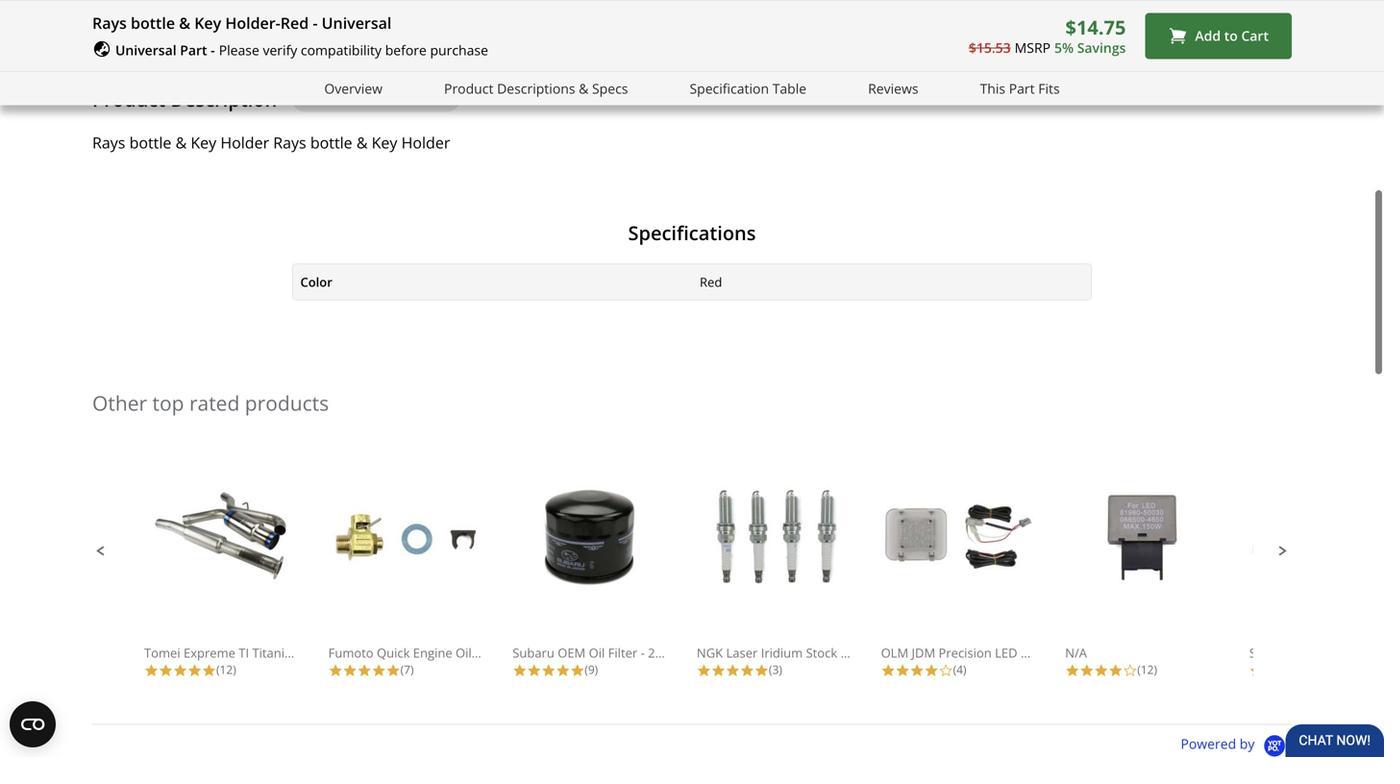 Task type: describe. For each thing, give the bounding box(es) containing it.
cart
[[1242, 27, 1270, 45]]

subispeed
[[1250, 645, 1312, 662]]

specs
[[592, 79, 628, 97]]

top
[[152, 389, 184, 417]]

titanium
[[252, 645, 304, 662]]

olm
[[882, 645, 909, 662]]

8 star image from the left
[[726, 664, 740, 678]]

ti
[[239, 645, 249, 662]]

universal part - please verify compatibility before purchase
[[115, 41, 489, 59]]

$15.53
[[969, 39, 1011, 57]]

other
[[92, 389, 147, 417]]

overview link
[[324, 78, 383, 100]]

vlkwraysbottlekeyr
[[300, 90, 452, 108]]

4 total reviews element
[[882, 662, 1035, 678]]

heat
[[841, 645, 869, 662]]

products
[[245, 389, 329, 417]]

add to cart button
[[1146, 13, 1293, 59]]

laser
[[727, 645, 758, 662]]

fumoto quick engine oil drain valve... link
[[329, 486, 551, 662]]

tomei expreme ti titanium cat-back... link
[[144, 486, 368, 662]]

5%
[[1055, 39, 1074, 57]]

overview
[[324, 79, 383, 97]]

subispeed facelift jdm link
[[1250, 486, 1385, 662]]

19 star image from the left
[[1250, 664, 1265, 678]]

6 star image from the left
[[386, 664, 401, 678]]

description
[[171, 86, 277, 112]]

1 star image from the left
[[144, 664, 159, 678]]

ngk laser iridium stock heat range... link
[[697, 486, 918, 662]]

2 star image from the left
[[159, 664, 173, 678]]

2 total reviews element
[[1250, 662, 1385, 678]]

jdm inside 'olm jdm precision led lift gate...' link
[[912, 645, 936, 662]]

product descriptions & specs link
[[444, 78, 628, 100]]

4 star image from the left
[[357, 664, 372, 678]]

this part fits link
[[981, 78, 1061, 100]]

powered by link
[[1181, 735, 1293, 758]]

(3)
[[769, 662, 783, 678]]

14 star image from the left
[[910, 664, 925, 678]]

2024...
[[681, 645, 719, 662]]

12 total reviews element for tomei expreme ti titanium cat-back...
[[144, 662, 298, 678]]

product for product descriptions & specs
[[444, 79, 494, 97]]

fumoto quick engine oil drain valve...
[[329, 645, 551, 662]]

2 oil from the left
[[589, 645, 605, 662]]

9 star image from the left
[[896, 664, 910, 678]]

& for product descriptions & specs
[[579, 79, 589, 97]]

compatibility
[[301, 41, 382, 59]]

7 star image from the left
[[527, 664, 542, 678]]

ngk
[[697, 645, 723, 662]]

2 star image from the left
[[329, 664, 343, 678]]

1 horizontal spatial universal
[[322, 13, 392, 33]]

rays for rays bottle & key holder rays bottle & key holder
[[92, 132, 125, 153]]

3 star image from the left
[[343, 664, 357, 678]]

holder-
[[225, 13, 281, 33]]

color
[[301, 273, 333, 291]]

13 star image from the left
[[882, 664, 896, 678]]

(9)
[[585, 662, 598, 678]]

verify
[[263, 41, 297, 59]]

0 vertical spatial red
[[281, 13, 309, 33]]

facelift
[[1315, 645, 1356, 662]]

olm jdm precision led lift gate... link
[[882, 486, 1080, 662]]

10 star image from the left
[[1080, 664, 1095, 678]]

17 star image from the left
[[1095, 664, 1109, 678]]

$14.75 $15.53 msrp 5% savings
[[969, 14, 1127, 57]]

1 horizontal spatial red
[[700, 273, 723, 291]]

4 star image from the left
[[202, 664, 216, 678]]

10 star image from the left
[[712, 664, 726, 678]]

subaru
[[513, 645, 555, 662]]

2 holder from the left
[[402, 132, 450, 153]]

quick
[[377, 645, 410, 662]]

n/a
[[1066, 645, 1088, 662]]

9 star image from the left
[[697, 664, 712, 678]]

cat-
[[307, 645, 330, 662]]

gate...
[[1043, 645, 1080, 662]]

0 vertical spatial -
[[313, 13, 318, 33]]

1 vertical spatial -
[[211, 41, 215, 59]]

subispeed facelift jdm 
[[1250, 645, 1385, 662]]

(7)
[[401, 662, 414, 678]]

to
[[1225, 27, 1239, 45]]

this
[[981, 79, 1006, 97]]

product descriptions & specs
[[444, 79, 628, 97]]

16 star image from the left
[[1066, 664, 1080, 678]]

12 star image from the left
[[755, 664, 769, 678]]

tomei
[[144, 645, 180, 662]]

(4)
[[954, 662, 967, 678]]

by
[[1240, 735, 1255, 753]]

5 star image from the left
[[513, 664, 527, 678]]

reviews
[[869, 79, 919, 97]]

jdm inside subispeed facelift jdm link
[[1360, 645, 1383, 662]]

3 total reviews element
[[697, 662, 851, 678]]

lift
[[1021, 645, 1040, 662]]

(12) for tomei expreme ti titanium cat-back...
[[216, 662, 236, 678]]

key for holder-
[[194, 13, 221, 33]]

rays bottle & key holder-red - universal
[[92, 13, 392, 33]]

bottle for rays bottle & key holder-red - universal
[[131, 13, 175, 33]]

oem
[[558, 645, 586, 662]]



Task type: vqa. For each thing, say whether or not it's contained in the screenshot.
IRIDIUM
yes



Task type: locate. For each thing, give the bounding box(es) containing it.
filter
[[608, 645, 638, 662]]

& left holder-
[[179, 13, 190, 33]]

add
[[1196, 27, 1222, 45]]

oil right oem
[[589, 645, 605, 662]]

bottle
[[131, 13, 175, 33], [129, 132, 172, 153], [310, 132, 353, 153]]

jdm right olm
[[912, 645, 936, 662]]

0 horizontal spatial product
[[92, 86, 166, 112]]

specification table link
[[690, 78, 807, 100]]

1 horizontal spatial empty star image
[[1124, 664, 1138, 678]]

& for rays bottle & key holder rays bottle & key holder
[[176, 132, 187, 153]]

(12)
[[216, 662, 236, 678], [1138, 662, 1158, 678]]

1 horizontal spatial -
[[313, 13, 318, 33]]

1 oil from the left
[[456, 645, 472, 662]]

key down product description
[[191, 132, 217, 153]]

1 horizontal spatial part
[[1010, 79, 1035, 97]]

- right filter
[[641, 645, 645, 662]]

product for product description
[[92, 86, 166, 112]]

ngk laser iridium stock heat range...
[[697, 645, 918, 662]]

purchase
[[430, 41, 489, 59]]

0 horizontal spatial 12 total reviews element
[[144, 662, 298, 678]]

empty star image for olm jdm precision led lift gate...
[[939, 664, 954, 678]]

key down vlkwraysbottlekeyr
[[372, 132, 398, 153]]

product description
[[92, 86, 277, 112]]

part for universal
[[180, 41, 207, 59]]

product left description
[[92, 86, 166, 112]]

part inside this part fits "link"
[[1010, 79, 1035, 97]]

add to cart
[[1196, 27, 1270, 45]]

1 jdm from the left
[[912, 645, 936, 662]]

range...
[[872, 645, 918, 662]]

led
[[996, 645, 1018, 662]]

$14.75
[[1066, 14, 1127, 41]]

1 empty star image from the left
[[939, 664, 954, 678]]

back...
[[330, 645, 368, 662]]

oil
[[456, 645, 472, 662], [589, 645, 605, 662]]

0 horizontal spatial oil
[[456, 645, 472, 662]]

product down purchase
[[444, 79, 494, 97]]

msrp
[[1015, 39, 1051, 57]]

1 (12) from the left
[[216, 662, 236, 678]]

table
[[773, 79, 807, 97]]

key up please
[[194, 13, 221, 33]]

engine
[[413, 645, 453, 662]]

1 horizontal spatial jdm
[[1360, 645, 1383, 662]]

8 star image from the left
[[571, 664, 585, 678]]

2 jdm from the left
[[1360, 645, 1383, 662]]

fumoto
[[329, 645, 374, 662]]

0 vertical spatial part
[[180, 41, 207, 59]]

2 horizontal spatial -
[[641, 645, 645, 662]]

universal up product description
[[115, 41, 177, 59]]

(12) right n/a
[[1138, 662, 1158, 678]]

0 horizontal spatial holder
[[221, 132, 269, 153]]

2 12 total reviews element from the left
[[1066, 662, 1220, 678]]

empty star image for n/a
[[1124, 664, 1138, 678]]

part left please
[[180, 41, 207, 59]]

1 horizontal spatial (12)
[[1138, 662, 1158, 678]]

star image
[[188, 664, 202, 678], [329, 664, 343, 678], [343, 664, 357, 678], [357, 664, 372, 678], [372, 664, 386, 678], [386, 664, 401, 678], [527, 664, 542, 678], [726, 664, 740, 678], [896, 664, 910, 678], [1080, 664, 1095, 678]]

1 horizontal spatial oil
[[589, 645, 605, 662]]

fits
[[1039, 79, 1061, 97]]

drain
[[475, 645, 507, 662]]

12 total reviews element for n/a
[[1066, 662, 1220, 678]]

open widget image
[[10, 702, 56, 748]]

key
[[194, 13, 221, 33], [191, 132, 217, 153], [372, 132, 398, 153]]

0 vertical spatial universal
[[322, 13, 392, 33]]

(12) for n/a
[[1138, 662, 1158, 678]]

rays bottle & key holder rays bottle & key holder
[[92, 132, 450, 153]]

0 horizontal spatial (12)
[[216, 662, 236, 678]]

2 vertical spatial -
[[641, 645, 645, 662]]

18 star image from the left
[[1109, 664, 1124, 678]]

star image
[[144, 664, 159, 678], [159, 664, 173, 678], [173, 664, 188, 678], [202, 664, 216, 678], [513, 664, 527, 678], [542, 664, 556, 678], [556, 664, 571, 678], [571, 664, 585, 678], [697, 664, 712, 678], [712, 664, 726, 678], [740, 664, 755, 678], [755, 664, 769, 678], [882, 664, 896, 678], [910, 664, 925, 678], [925, 664, 939, 678], [1066, 664, 1080, 678], [1095, 664, 1109, 678], [1109, 664, 1124, 678], [1250, 664, 1265, 678]]

6 star image from the left
[[542, 664, 556, 678]]

7 star image from the left
[[556, 664, 571, 678]]

1 vertical spatial red
[[700, 273, 723, 291]]

please
[[219, 41, 260, 59]]

before
[[385, 41, 427, 59]]

1 horizontal spatial holder
[[402, 132, 450, 153]]

specification table
[[690, 79, 807, 97]]

red down specifications
[[700, 273, 723, 291]]

part left the fits
[[1010, 79, 1035, 97]]

7 total reviews element
[[329, 662, 482, 678]]

bottle up product description
[[131, 13, 175, 33]]

& for rays bottle & key holder-red - universal
[[179, 13, 190, 33]]

red up universal part - please verify compatibility before purchase
[[281, 13, 309, 33]]

stock
[[806, 645, 838, 662]]

part
[[180, 41, 207, 59], [1010, 79, 1035, 97]]

2 (12) from the left
[[1138, 662, 1158, 678]]

1 horizontal spatial 12 total reviews element
[[1066, 662, 1220, 678]]

1 star image from the left
[[188, 664, 202, 678]]

1 vertical spatial part
[[1010, 79, 1035, 97]]

0 horizontal spatial universal
[[115, 41, 177, 59]]

olm jdm precision led lift gate...
[[882, 645, 1080, 662]]

powered
[[1181, 735, 1237, 753]]

subaru oem oil filter - 2015-2024... link
[[513, 486, 719, 662]]

iridium
[[761, 645, 803, 662]]

& inside "link"
[[579, 79, 589, 97]]

0 horizontal spatial red
[[281, 13, 309, 33]]

0 horizontal spatial empty star image
[[939, 664, 954, 678]]

1 12 total reviews element from the left
[[144, 662, 298, 678]]

key for holder
[[191, 132, 217, 153]]

descriptions
[[497, 79, 576, 97]]

this part fits
[[981, 79, 1061, 97]]

expreme
[[184, 645, 236, 662]]

1 vertical spatial universal
[[115, 41, 177, 59]]

valve...
[[510, 645, 551, 662]]

n/a link
[[1066, 486, 1220, 662]]

reviews link
[[869, 78, 919, 100]]

rays for rays bottle & key holder-red - universal
[[92, 13, 127, 33]]

11 star image from the left
[[740, 664, 755, 678]]

holder
[[221, 132, 269, 153], [402, 132, 450, 153]]

universal
[[322, 13, 392, 33], [115, 41, 177, 59]]

other top rated products
[[92, 389, 329, 417]]

rated
[[189, 389, 240, 417]]

empty star image
[[939, 664, 954, 678], [1124, 664, 1138, 678]]

0 horizontal spatial jdm
[[912, 645, 936, 662]]

5 star image from the left
[[372, 664, 386, 678]]

holder down vlkwraysbottlekeyr
[[402, 132, 450, 153]]

2015-
[[648, 645, 681, 662]]

2 empty star image from the left
[[1124, 664, 1138, 678]]

specification
[[690, 79, 769, 97]]

& down product description
[[176, 132, 187, 153]]

oil left drain at the left bottom
[[456, 645, 472, 662]]

3 star image from the left
[[173, 664, 188, 678]]

0 horizontal spatial -
[[211, 41, 215, 59]]

& down vlkwraysbottlekeyr
[[357, 132, 368, 153]]

- left please
[[211, 41, 215, 59]]

tomei expreme ti titanium cat-back...
[[144, 645, 368, 662]]

subaru oem oil filter - 2015-2024...
[[513, 645, 719, 662]]

1 holder from the left
[[221, 132, 269, 153]]

powered by
[[1181, 735, 1259, 753]]

(12) left ti
[[216, 662, 236, 678]]

&
[[179, 13, 190, 33], [579, 79, 589, 97], [176, 132, 187, 153], [357, 132, 368, 153]]

bottle down product description
[[129, 132, 172, 153]]

bottle down overview link
[[310, 132, 353, 153]]

precision
[[939, 645, 992, 662]]

bottle for rays bottle & key holder rays bottle & key holder
[[129, 132, 172, 153]]

& left the specs
[[579, 79, 589, 97]]

product inside product descriptions & specs "link"
[[444, 79, 494, 97]]

12 total reviews element
[[144, 662, 298, 678], [1066, 662, 1220, 678]]

holder down description
[[221, 132, 269, 153]]

savings
[[1078, 39, 1127, 57]]

9 total reviews element
[[513, 662, 667, 678]]

part for this
[[1010, 79, 1035, 97]]

universal up compatibility
[[322, 13, 392, 33]]

specifications
[[629, 220, 756, 246]]

jdm right the facelift
[[1360, 645, 1383, 662]]

- up universal part - please verify compatibility before purchase
[[313, 13, 318, 33]]

jdm
[[912, 645, 936, 662], [1360, 645, 1383, 662]]

15 star image from the left
[[925, 664, 939, 678]]

0 horizontal spatial part
[[180, 41, 207, 59]]

red
[[281, 13, 309, 33], [700, 273, 723, 291]]

1 horizontal spatial product
[[444, 79, 494, 97]]



